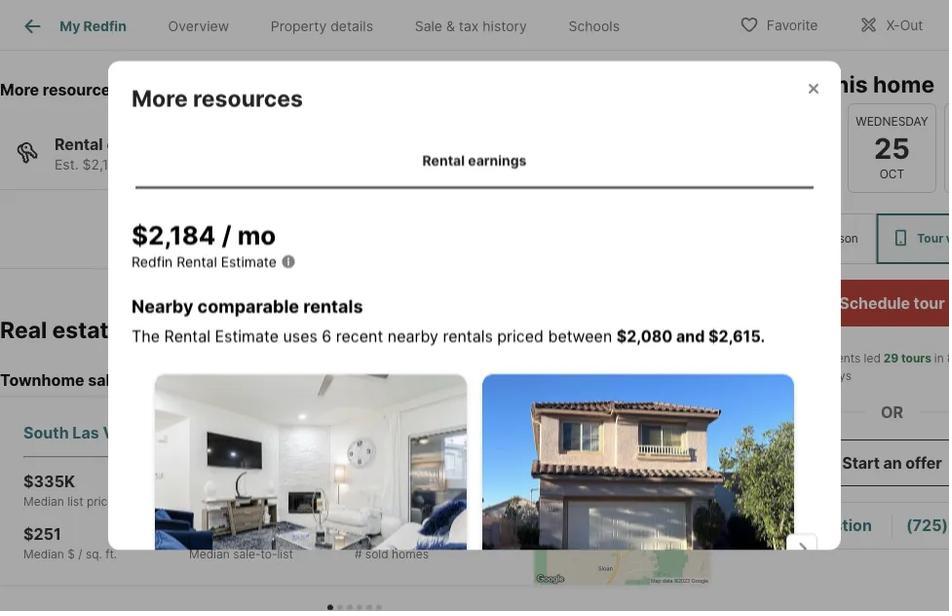 Task type: describe. For each thing, give the bounding box(es) containing it.
month,
[[155, 156, 200, 173]]

start
[[843, 453, 881, 472]]

median for 40
[[189, 495, 230, 509]]

carousel group
[[0, 393, 733, 611]]

favorite
[[767, 17, 819, 34]]

slide 1 dot image
[[328, 605, 334, 611]]

property details
[[271, 18, 373, 34]]

schools tab
[[548, 3, 641, 50]]

an
[[884, 453, 903, 472]]

go
[[740, 70, 771, 98]]

tour for tour v
[[918, 232, 944, 246]]

property details tab
[[250, 3, 394, 50]]

ask a question
[[760, 516, 873, 535]]

person
[[821, 232, 859, 246]]

0 horizontal spatial more resources
[[0, 80, 119, 99]]

tour in person
[[780, 232, 859, 246]]

$335k
[[23, 472, 75, 491]]

370 # listed homes
[[355, 472, 436, 509]]

real
[[0, 316, 47, 343]]

tab list containing my redfin
[[0, 0, 657, 50]]

x-out
[[887, 17, 924, 34]]

sold
[[366, 547, 389, 561]]

x-
[[887, 17, 901, 34]]

$335k median list price
[[23, 472, 114, 509]]

tours
[[902, 352, 932, 366]]

ask a question link
[[760, 516, 873, 535]]

370
[[355, 472, 385, 491]]

sale
[[415, 18, 443, 34]]

out
[[901, 17, 924, 34]]

between
[[549, 327, 613, 346]]

comparable inside rental earnings est. $2,184 per month, based on comparable rentals
[[267, 156, 343, 173]]

99.2% median sale-to-list
[[189, 524, 293, 561]]

2 vertical spatial rentals
[[443, 327, 493, 346]]

estate
[[52, 316, 122, 343]]

favorite button
[[723, 4, 835, 44]]

more inside dialog
[[132, 85, 188, 112]]

mo
[[238, 220, 276, 251]]

40 median days on mkt.
[[189, 472, 304, 509]]

tour for schedule
[[914, 294, 946, 313]]

oct
[[880, 167, 905, 181]]

to-
[[261, 547, 277, 561]]

mkt.
[[280, 495, 304, 509]]

next image inside more resources dialog
[[787, 533, 818, 564]]

tour for go
[[776, 70, 822, 98]]

/ inside "$251 median $ / sq. ft."
[[78, 547, 82, 561]]

history
[[483, 18, 527, 34]]

real estate market insights for 8032 delightful ave
[[0, 316, 558, 343]]

led
[[865, 352, 881, 366]]

home
[[874, 70, 935, 98]]

ask
[[760, 516, 789, 535]]

1 vertical spatial in
[[935, 352, 945, 366]]

redfin for redfin rental estimate
[[132, 253, 173, 270]]

south
[[23, 423, 69, 442]]

question
[[805, 516, 873, 535]]

list inside '99.2% median sale-to-list'
[[277, 547, 293, 561]]

uses
[[283, 327, 318, 346]]

slide 6 dot image
[[376, 605, 382, 611]]

# for 147
[[355, 547, 362, 561]]

list inside the $335k median list price
[[67, 495, 83, 509]]

schedule
[[840, 294, 911, 313]]

29
[[884, 352, 899, 366]]

neighborhood
[[158, 425, 251, 441]]

on inside 40 median days on mkt.
[[263, 495, 277, 509]]

start an offer button
[[740, 440, 950, 487]]

slide 3 dot image
[[347, 605, 353, 611]]

$2,184 inside rental earnings est. $2,184 per month, based on comparable rentals
[[82, 156, 126, 173]]

tour v option
[[877, 214, 950, 264]]

6
[[322, 327, 332, 346]]

slide 4 dot image
[[357, 605, 363, 611]]

slide 5 dot image
[[367, 605, 373, 611]]

30
[[170, 371, 191, 390]]

insights
[[210, 316, 298, 343]]

/ inside more resources dialog
[[222, 220, 232, 251]]

comparable inside more resources dialog
[[198, 295, 299, 317]]

estimate for the
[[215, 327, 279, 346]]

more resources dialog
[[108, 61, 842, 611]]

this
[[827, 70, 868, 98]]

$251 median $ / sq. ft.
[[23, 524, 117, 561]]

days
[[233, 495, 259, 509]]

x-out button
[[843, 4, 940, 44]]

40
[[189, 472, 211, 491]]

schools
[[569, 18, 620, 34]]

estimate for redfin
[[221, 253, 277, 270]]

99.2%
[[189, 524, 237, 543]]

schedule tour
[[840, 294, 946, 313]]

for
[[303, 316, 334, 343]]

more resources element
[[132, 61, 327, 113]]

nearby comparable rentals
[[132, 295, 363, 317]]

details
[[331, 18, 373, 34]]

rental earnings tab
[[136, 136, 814, 185]]

0 horizontal spatial resources
[[43, 80, 119, 99]]

based
[[203, 156, 243, 173]]

$2,184 inside more resources dialog
[[132, 220, 216, 251]]

per
[[129, 156, 151, 173]]

sale & tax history
[[415, 18, 527, 34]]

my
[[60, 18, 80, 34]]

$251
[[23, 524, 61, 543]]

the rental estimate uses 6 recent nearby rentals priced between $2,080 and $2,615.
[[132, 327, 766, 346]]

earnings for rental earnings est. $2,184 per month, based on comparable rentals
[[107, 135, 174, 154]]

resources inside dialog
[[193, 85, 303, 112]]

and
[[677, 327, 705, 346]]

market
[[127, 316, 204, 343]]



Task type: vqa. For each thing, say whether or not it's contained in the screenshot.
'beautiful view home located in the new village of sendero in rancho mission viejo. large master bedroom with huge walk in closet, spacious loft, and 1 ½ baths. this private corner location is very bright with stunning views. the kitchen features stainless steel appliances, white thermofoil cabinets, quartz counter tops with custom backsplash. the home is custom painted with two tone designer paint, recessed lighting in living room and bedroom. the master bath offers limestone counters, tile shower, and natural stone shower floor. enjoy the sunsets from your enclosed patio with iron entry gate. location is just a few steps away from the outpost pool and community room.'
no



Task type: locate. For each thing, give the bounding box(es) containing it.
redfin up the nearby
[[132, 253, 173, 270]]

1 horizontal spatial in
[[935, 352, 945, 366]]

redfin right the my
[[83, 18, 127, 34]]

nearby
[[132, 295, 194, 317]]

comparable
[[267, 156, 343, 173], [198, 295, 299, 317]]

# left sold
[[355, 547, 362, 561]]

1 horizontal spatial more resources
[[132, 85, 303, 112]]

homes right the 'listed'
[[399, 495, 436, 509]]

wednesday 25 oct
[[856, 114, 929, 181]]

homes inside 370 # listed homes
[[399, 495, 436, 509]]

median down "99.2%"
[[189, 547, 230, 561]]

median for 99.2%
[[189, 547, 230, 561]]

the
[[132, 327, 160, 346]]

redfin inside tab list
[[83, 18, 127, 34]]

agents
[[824, 352, 861, 366]]

more resources
[[0, 80, 119, 99], [132, 85, 303, 112]]

rental earnings est. $2,184 per month, based on comparable rentals
[[55, 135, 391, 173]]

(725) 
[[907, 516, 950, 535]]

1 vertical spatial list
[[277, 547, 293, 561]]

earnings inside rental earnings tab
[[468, 152, 527, 168]]

redfin agents led 29 tours in
[[785, 352, 948, 366]]

vegas
[[103, 423, 151, 442]]

$2,080
[[617, 327, 673, 346]]

0 vertical spatial comparable
[[267, 156, 343, 173]]

0 vertical spatial estimate
[[221, 253, 277, 270]]

las
[[72, 423, 99, 442]]

resources up rental earnings est. $2,184 per month, based on comparable rentals at the left of the page
[[193, 85, 303, 112]]

more resources inside dialog
[[132, 85, 303, 112]]

# for 370
[[355, 495, 362, 509]]

0 horizontal spatial next image
[[702, 476, 733, 507]]

rental
[[55, 135, 103, 154], [423, 152, 465, 168], [177, 253, 217, 270], [164, 327, 211, 346]]

0 horizontal spatial /
[[78, 547, 82, 561]]

tax
[[459, 18, 479, 34]]

rental inside tab
[[423, 152, 465, 168]]

more resources down the my
[[0, 80, 119, 99]]

nearby
[[388, 327, 439, 346]]

sale-
[[233, 547, 261, 561]]

tour
[[776, 70, 822, 98], [914, 294, 946, 313]]

on inside rental earnings est. $2,184 per month, based on comparable rentals
[[247, 156, 263, 173]]

list
[[67, 495, 83, 509], [277, 547, 293, 561]]

/ left mo
[[222, 220, 232, 251]]

median inside "$251 median $ / sq. ft."
[[23, 547, 64, 561]]

$2,184 / mo
[[132, 220, 276, 251]]

start an offer
[[843, 453, 943, 472]]

ft.
[[105, 547, 117, 561]]

redfin inside more resources dialog
[[132, 253, 173, 270]]

median down $335k
[[23, 495, 64, 509]]

1 horizontal spatial next image
[[787, 533, 818, 564]]

0 horizontal spatial in
[[808, 232, 817, 246]]

1 horizontal spatial resources
[[193, 85, 303, 112]]

0 vertical spatial homes
[[399, 495, 436, 509]]

2 # from the top
[[355, 547, 362, 561]]

0 vertical spatial on
[[247, 156, 263, 173]]

tour
[[780, 232, 805, 246], [918, 232, 944, 246]]

tab list
[[0, 0, 657, 50]]

more
[[0, 80, 39, 99], [132, 85, 188, 112]]

None button
[[752, 102, 841, 194], [848, 103, 937, 193], [945, 103, 950, 193], [752, 102, 841, 194], [848, 103, 937, 193], [945, 103, 950, 193]]

redfin for redfin agents led 29 tours in
[[785, 352, 820, 366]]

homes inside 147 # sold homes
[[392, 547, 429, 561]]

&
[[447, 18, 455, 34]]

photo of 8720 red brook dr #104, las vegas, nv 89128 image
[[155, 374, 467, 600]]

rental earnings
[[423, 152, 527, 168]]

priced
[[498, 327, 544, 346]]

list left price
[[67, 495, 83, 509]]

1 horizontal spatial list
[[277, 547, 293, 561]]

0 vertical spatial in
[[808, 232, 817, 246]]

0 horizontal spatial redfin
[[83, 18, 127, 34]]

my redfin link
[[21, 15, 127, 38]]

# inside 147 # sold homes
[[355, 547, 362, 561]]

median inside '99.2% median sale-to-list'
[[189, 547, 230, 561]]

0 horizontal spatial list
[[67, 495, 83, 509]]

$2,184 up "redfin rental estimate"
[[132, 220, 216, 251]]

tour inside option
[[918, 232, 944, 246]]

$
[[67, 547, 75, 561]]

1 vertical spatial /
[[78, 547, 82, 561]]

in
[[808, 232, 817, 246], [935, 352, 945, 366]]

/ right $
[[78, 547, 82, 561]]

0 vertical spatial #
[[355, 495, 362, 509]]

estimate down 'nearby comparable rentals' at the left of the page
[[215, 327, 279, 346]]

(last
[[132, 371, 166, 390]]

1 vertical spatial on
[[263, 495, 277, 509]]

sq.
[[86, 547, 102, 561]]

comparable right based
[[267, 156, 343, 173]]

slide 2 dot image
[[337, 605, 343, 611]]

redfin left agents
[[785, 352, 820, 366]]

1 horizontal spatial tour
[[918, 232, 944, 246]]

south las vegas neighborhood
[[23, 423, 251, 442]]

0 horizontal spatial tour
[[776, 70, 822, 98]]

estimate
[[221, 253, 277, 270], [215, 327, 279, 346]]

earnings
[[107, 135, 174, 154], [468, 152, 527, 168]]

in right tours
[[935, 352, 945, 366]]

rentals inside rental earnings est. $2,184 per month, based on comparable rentals
[[347, 156, 391, 173]]

redfin
[[83, 18, 127, 34], [132, 253, 173, 270], [785, 352, 820, 366]]

tour left person
[[780, 232, 805, 246]]

my redfin
[[60, 18, 127, 34]]

1 horizontal spatial /
[[222, 220, 232, 251]]

list box
[[740, 214, 950, 264]]

2 horizontal spatial redfin
[[785, 352, 820, 366]]

$2,184 left per
[[82, 156, 126, 173]]

sale & tax history tab
[[394, 3, 548, 50]]

on left mkt.
[[263, 495, 277, 509]]

schedule tour button
[[740, 280, 950, 327]]

more down my redfin link
[[0, 80, 39, 99]]

photo of 7704 via paseo ave, las vegas, nv 89128 image
[[483, 374, 795, 600]]

overview
[[168, 18, 229, 34]]

1 horizontal spatial earnings
[[468, 152, 527, 168]]

more resources up rental earnings est. $2,184 per month, based on comparable rentals at the left of the page
[[132, 85, 303, 112]]

1 horizontal spatial redfin
[[132, 253, 173, 270]]

1 vertical spatial redfin
[[132, 253, 173, 270]]

on
[[247, 156, 263, 173], [263, 495, 277, 509]]

south las vegas link
[[23, 421, 158, 444]]

0 horizontal spatial $2,184
[[82, 156, 126, 173]]

est.
[[55, 156, 79, 173]]

1 horizontal spatial more
[[132, 85, 188, 112]]

1 vertical spatial #
[[355, 547, 362, 561]]

median down "$251"
[[23, 547, 64, 561]]

1 horizontal spatial $2,184
[[132, 220, 216, 251]]

(725) link
[[907, 516, 950, 535]]

property
[[271, 18, 327, 34]]

(725)
[[907, 516, 949, 535]]

147
[[355, 524, 382, 543]]

0 horizontal spatial more
[[0, 80, 39, 99]]

homes
[[399, 495, 436, 509], [392, 547, 429, 561]]

townhome sales (last 30 days)
[[0, 371, 237, 390]]

resources
[[43, 80, 119, 99], [193, 85, 303, 112]]

estimate down mo
[[221, 253, 277, 270]]

0 vertical spatial next image
[[702, 476, 733, 507]]

earnings inside rental earnings est. $2,184 per month, based on comparable rentals
[[107, 135, 174, 154]]

median down 40 at the left of page
[[189, 495, 230, 509]]

1 vertical spatial estimate
[[215, 327, 279, 346]]

or
[[882, 403, 904, 422]]

median inside 40 median days on mkt.
[[189, 495, 230, 509]]

0 vertical spatial $2,184
[[82, 156, 126, 173]]

# left the 'listed'
[[355, 495, 362, 509]]

rental inside rental earnings est. $2,184 per month, based on comparable rentals
[[55, 135, 103, 154]]

earnings for rental earnings
[[468, 152, 527, 168]]

list box containing tour in person
[[740, 214, 950, 264]]

ave
[[516, 316, 558, 343]]

1 tour from the left
[[780, 232, 805, 246]]

median inside the $335k median list price
[[23, 495, 64, 509]]

wednesday
[[856, 114, 929, 128]]

tour right go
[[776, 70, 822, 98]]

days)
[[195, 371, 237, 390]]

list right sale-
[[277, 547, 293, 561]]

image image
[[534, 398, 710, 585]]

median for $251
[[23, 547, 64, 561]]

redfin rental estimate
[[132, 253, 277, 270]]

comparable up uses
[[198, 295, 299, 317]]

tour for tour in person
[[780, 232, 805, 246]]

1 horizontal spatial tour
[[914, 294, 946, 313]]

1 vertical spatial rentals
[[304, 295, 363, 317]]

0 vertical spatial tour
[[776, 70, 822, 98]]

tour inside button
[[914, 294, 946, 313]]

recent
[[336, 327, 384, 346]]

more up month,
[[132, 85, 188, 112]]

$2,184
[[82, 156, 126, 173], [132, 220, 216, 251]]

# inside 370 # listed homes
[[355, 495, 362, 509]]

0 vertical spatial redfin
[[83, 18, 127, 34]]

townhome
[[0, 371, 84, 390]]

sales
[[88, 371, 128, 390]]

1 # from the top
[[355, 495, 362, 509]]

median
[[23, 495, 64, 509], [189, 495, 230, 509], [23, 547, 64, 561], [189, 547, 230, 561]]

0 vertical spatial list
[[67, 495, 83, 509]]

0 horizontal spatial tour
[[780, 232, 805, 246]]

2 vertical spatial redfin
[[785, 352, 820, 366]]

offer
[[906, 453, 943, 472]]

median for $335k
[[23, 495, 64, 509]]

homes right sold
[[392, 547, 429, 561]]

1 vertical spatial tour
[[914, 294, 946, 313]]

0 horizontal spatial earnings
[[107, 135, 174, 154]]

v
[[947, 232, 950, 246]]

1 vertical spatial next image
[[787, 533, 818, 564]]

tour left v
[[918, 232, 944, 246]]

147 # sold homes
[[355, 524, 429, 561]]

on right based
[[247, 156, 263, 173]]

1 vertical spatial comparable
[[198, 295, 299, 317]]

$2,615.
[[709, 327, 766, 346]]

1 vertical spatial $2,184
[[132, 220, 216, 251]]

next image
[[702, 476, 733, 507], [787, 533, 818, 564]]

2 tour from the left
[[918, 232, 944, 246]]

homes for 370
[[399, 495, 436, 509]]

1 vertical spatial homes
[[392, 547, 429, 561]]

resources down my redfin link
[[43, 80, 119, 99]]

8032
[[339, 316, 398, 343]]

overview tab
[[147, 3, 250, 50]]

in left person
[[808, 232, 817, 246]]

0 vertical spatial /
[[222, 220, 232, 251]]

tour v
[[918, 232, 950, 246]]

tour right schedule
[[914, 294, 946, 313]]

0 vertical spatial rentals
[[347, 156, 391, 173]]

listed
[[366, 495, 395, 509]]

homes for 147
[[392, 547, 429, 561]]

price
[[87, 495, 114, 509]]



